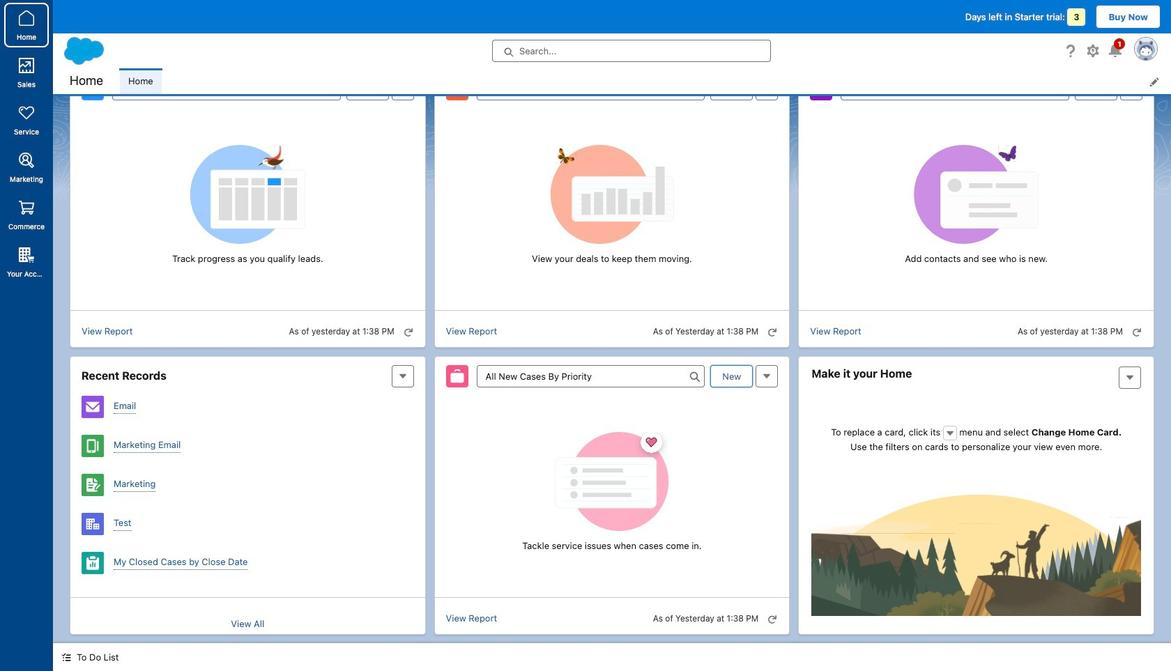 Task type: locate. For each thing, give the bounding box(es) containing it.
account image
[[82, 513, 104, 535]]

1 horizontal spatial select an option text field
[[477, 365, 706, 387]]

communication subscription image
[[82, 474, 104, 496]]

list
[[120, 68, 1172, 94]]

communication subscription channel type image
[[82, 435, 104, 457]]

engagement channel type image
[[82, 396, 104, 418]]

report image
[[82, 552, 104, 574]]

1 vertical spatial select an option text field
[[477, 365, 706, 387]]

text default image
[[61, 653, 71, 663]]

0 horizontal spatial select an option text field
[[112, 78, 341, 100]]

Select an Option text field
[[112, 78, 341, 100], [477, 365, 706, 387]]



Task type: describe. For each thing, give the bounding box(es) containing it.
Select an Option text field
[[841, 78, 1070, 100]]

text default image
[[946, 429, 956, 439]]

0 vertical spatial select an option text field
[[112, 78, 341, 100]]



Task type: vqa. For each thing, say whether or not it's contained in the screenshot.
Engagement Channel Type image
yes



